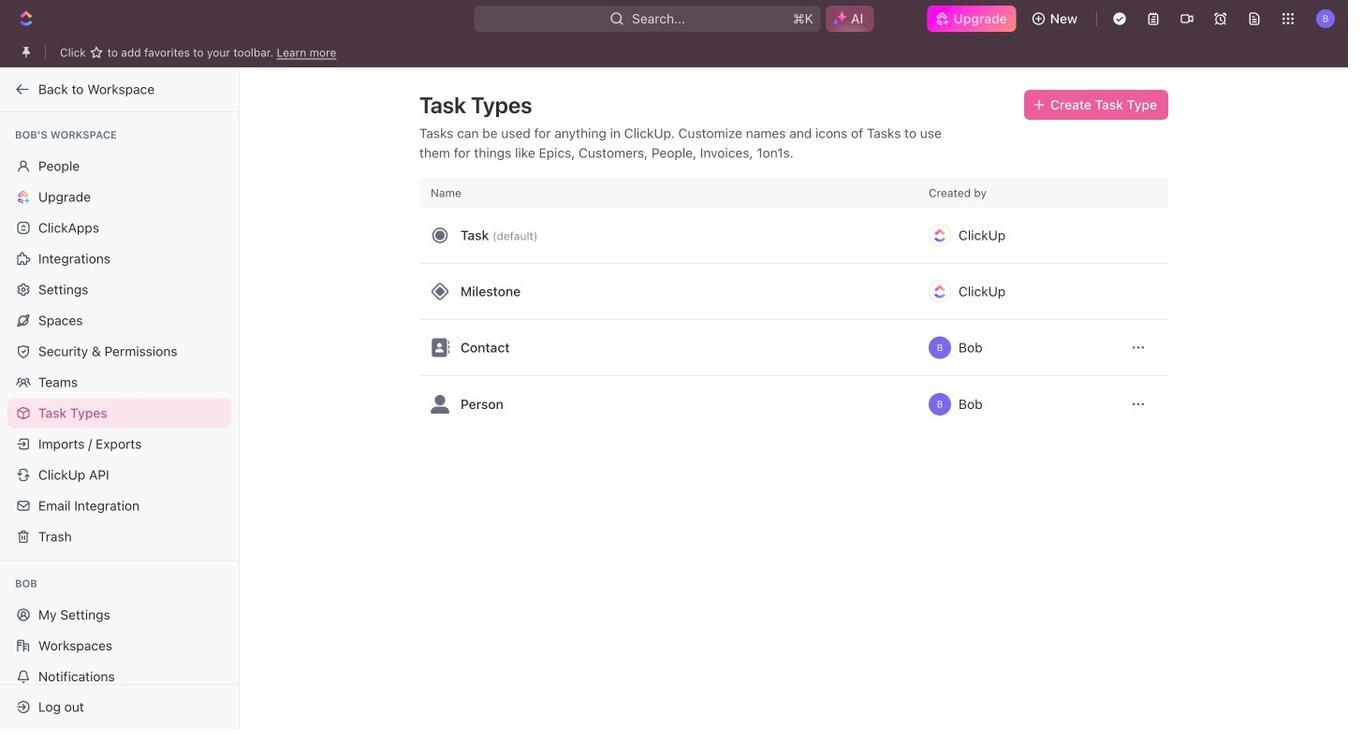 Task type: vqa. For each thing, say whether or not it's contained in the screenshot.
Address Book image
yes



Task type: describe. For each thing, give the bounding box(es) containing it.
address book image
[[431, 339, 450, 357]]

user large image
[[431, 395, 450, 414]]



